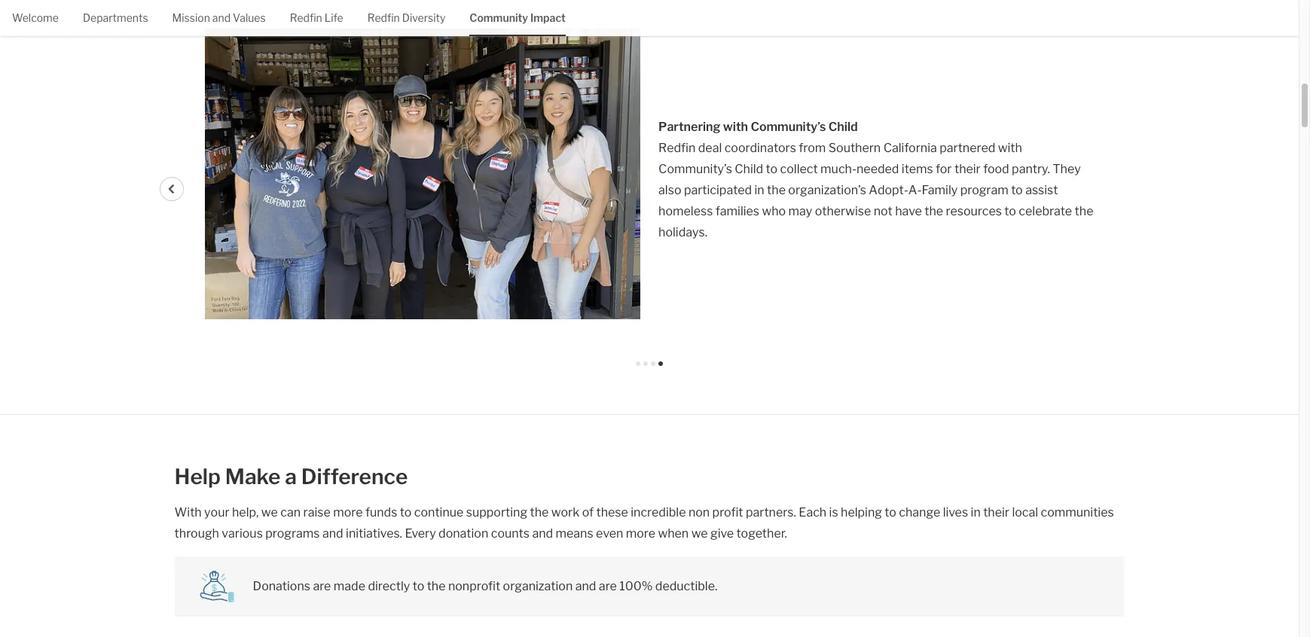 Task type: locate. For each thing, give the bounding box(es) containing it.
life
[[325, 11, 344, 24]]

community impact link
[[470, 0, 566, 34]]

non
[[689, 506, 710, 520]]

child
[[829, 120, 858, 134], [735, 162, 764, 176]]

0 horizontal spatial community's
[[659, 162, 733, 176]]

1 horizontal spatial in
[[971, 506, 981, 520]]

1 horizontal spatial their
[[984, 506, 1010, 520]]

their down partnered
[[955, 162, 981, 176]]

the
[[767, 183, 786, 198], [925, 204, 944, 219], [1075, 204, 1094, 219], [530, 506, 549, 520], [427, 580, 446, 594]]

departments link
[[83, 0, 148, 34]]

and
[[212, 11, 231, 24], [323, 527, 343, 541], [533, 527, 553, 541], [576, 580, 597, 594]]

redfin down partnering
[[659, 141, 696, 155]]

0 horizontal spatial redfin
[[290, 11, 322, 24]]

0 vertical spatial with
[[724, 120, 749, 134]]

1 horizontal spatial child
[[829, 120, 858, 134]]

incredible
[[631, 506, 686, 520]]

the left work
[[530, 506, 549, 520]]

program
[[961, 183, 1009, 198]]

slide 2 dot image
[[644, 362, 648, 366]]

child down coordinators
[[735, 162, 764, 176]]

they
[[1053, 162, 1082, 176]]

are left 100%
[[599, 580, 617, 594]]

community's down deal at the right top of page
[[659, 162, 733, 176]]

welcome link
[[12, 0, 59, 34]]

values
[[233, 11, 266, 24]]

counts
[[491, 527, 530, 541]]

we
[[261, 506, 278, 520], [692, 527, 708, 541]]

community's
[[751, 120, 827, 134], [659, 162, 733, 176]]

2 are from the left
[[599, 580, 617, 594]]

to right directly
[[413, 580, 425, 594]]

to
[[766, 162, 778, 176], [1012, 183, 1024, 198], [1005, 204, 1017, 219], [400, 506, 412, 520], [885, 506, 897, 520], [413, 580, 425, 594]]

0 vertical spatial in
[[755, 183, 765, 198]]

child up southern
[[829, 120, 858, 134]]

assist
[[1026, 183, 1059, 198]]

1 vertical spatial their
[[984, 506, 1010, 520]]

hand holding bag of cash image
[[199, 569, 235, 605]]

community's up from
[[751, 120, 827, 134]]

0 vertical spatial their
[[955, 162, 981, 176]]

with up food
[[999, 141, 1023, 155]]

their left local
[[984, 506, 1010, 520]]

with your help, we can raise more funds to continue supporting the work of these incredible non profit partners. each is helping to change lives in their local communities through various programs and initiatives. every donation counts and means even more when we give together.
[[175, 506, 1115, 541]]

to left assist
[[1012, 183, 1024, 198]]

the right celebrate
[[1075, 204, 1094, 219]]

0 horizontal spatial are
[[313, 580, 331, 594]]

with up coordinators
[[724, 120, 749, 134]]

nonprofit
[[448, 580, 501, 594]]

0 vertical spatial we
[[261, 506, 278, 520]]

0 horizontal spatial child
[[735, 162, 764, 176]]

their
[[955, 162, 981, 176], [984, 506, 1010, 520]]

the up who
[[767, 183, 786, 198]]

1 horizontal spatial redfin
[[368, 11, 400, 24]]

more down incredible
[[626, 527, 656, 541]]

are left made
[[313, 580, 331, 594]]

community impact
[[470, 11, 566, 24]]

when
[[658, 527, 689, 541]]

redfin diversity link
[[368, 0, 446, 34]]

a-
[[909, 183, 922, 198]]

collect
[[781, 162, 818, 176]]

1 horizontal spatial community's
[[751, 120, 827, 134]]

1 vertical spatial child
[[735, 162, 764, 176]]

continue
[[414, 506, 464, 520]]

the down family
[[925, 204, 944, 219]]

0 horizontal spatial in
[[755, 183, 765, 198]]

1 horizontal spatial more
[[626, 527, 656, 541]]

the left nonprofit
[[427, 580, 446, 594]]

slide 1 dot image
[[636, 362, 641, 366]]

these
[[597, 506, 629, 520]]

southern
[[829, 141, 881, 155]]

0 horizontal spatial their
[[955, 162, 981, 176]]

together.
[[737, 527, 788, 541]]

families
[[716, 204, 760, 219]]

and right 'organization'
[[576, 580, 597, 594]]

1 vertical spatial more
[[626, 527, 656, 541]]

supporting
[[466, 506, 528, 520]]

welcome
[[12, 11, 59, 24]]

redfin left life
[[290, 11, 322, 24]]

we left can
[[261, 506, 278, 520]]

who
[[763, 204, 786, 219]]

helping
[[841, 506, 883, 520]]

0 horizontal spatial with
[[724, 120, 749, 134]]

2 horizontal spatial redfin
[[659, 141, 696, 155]]

various
[[222, 527, 263, 541]]

are
[[313, 580, 331, 594], [599, 580, 617, 594]]

redfin left diversity
[[368, 11, 400, 24]]

organization's
[[789, 183, 867, 198]]

1 vertical spatial we
[[692, 527, 708, 541]]

directly
[[368, 580, 410, 594]]

0 vertical spatial child
[[829, 120, 858, 134]]

in right lives
[[971, 506, 981, 520]]

0 horizontal spatial more
[[333, 506, 363, 520]]

your
[[204, 506, 230, 520]]

through
[[175, 527, 219, 541]]

family
[[922, 183, 958, 198]]

celebrate
[[1019, 204, 1073, 219]]

deductible.
[[656, 580, 718, 594]]

1 horizontal spatial are
[[599, 580, 617, 594]]

mission and values link
[[172, 0, 266, 34]]

for
[[936, 162, 953, 176]]

redfin
[[290, 11, 322, 24], [368, 11, 400, 24], [659, 141, 696, 155]]

1 vertical spatial with
[[999, 141, 1023, 155]]

0 vertical spatial community's
[[751, 120, 827, 134]]

raise
[[303, 506, 331, 520]]

partnering
[[659, 120, 721, 134]]

impact
[[531, 11, 566, 24]]

with
[[175, 506, 202, 520]]

with
[[724, 120, 749, 134], [999, 141, 1023, 155]]

1 horizontal spatial with
[[999, 141, 1023, 155]]

resources
[[947, 204, 1003, 219]]

in inside with your help, we can raise more funds to continue supporting the work of these incredible non profit partners. each is helping to change lives in their local communities through various programs and initiatives. every donation counts and means even more when we give together.
[[971, 506, 981, 520]]

1 vertical spatial in
[[971, 506, 981, 520]]

to down coordinators
[[766, 162, 778, 176]]

in up who
[[755, 183, 765, 198]]

we down non
[[692, 527, 708, 541]]

items
[[902, 162, 934, 176]]

more
[[333, 506, 363, 520], [626, 527, 656, 541]]

of
[[582, 506, 594, 520]]

redfin for redfin life
[[290, 11, 322, 24]]

programs
[[266, 527, 320, 541]]

the inside with your help, we can raise more funds to continue supporting the work of these incredible non profit partners. each is helping to change lives in their local communities through various programs and initiatives. every donation counts and means even more when we give together.
[[530, 506, 549, 520]]

more right raise
[[333, 506, 363, 520]]

mission
[[172, 11, 210, 24]]

in
[[755, 183, 765, 198], [971, 506, 981, 520]]



Task type: vqa. For each thing, say whether or not it's contained in the screenshot.
X-
no



Task type: describe. For each thing, give the bounding box(es) containing it.
diversity
[[402, 11, 446, 24]]

needed
[[857, 162, 900, 176]]

their inside partnering with community's child redfin deal coordinators from southern california partnered with community's child to collect much-needed items for their food pantry. they also participated in the organization's adopt-a-family program to assist homeless families who may otherwise not have the resources to celebrate the holidays.
[[955, 162, 981, 176]]

redfin for redfin diversity
[[368, 11, 400, 24]]

and down work
[[533, 527, 553, 541]]

slide 4 dot image
[[659, 362, 663, 366]]

each
[[799, 506, 827, 520]]

even
[[596, 527, 624, 541]]

and left the values
[[212, 11, 231, 24]]

adopt-
[[869, 183, 909, 198]]

may
[[789, 204, 813, 219]]

partnering with community's child redfin deal coordinators from southern california partnered with community's child to collect much-needed items for their food pantry. they also participated in the organization's adopt-a-family program to assist homeless families who may otherwise not have the resources to celebrate the holidays.
[[659, 120, 1094, 240]]

to right helping
[[885, 506, 897, 520]]

coordinators
[[725, 141, 797, 155]]

mission and values
[[172, 11, 266, 24]]

redfin life link
[[290, 0, 344, 34]]

redfin inside partnering with community's child redfin deal coordinators from southern california partnered with community's child to collect much-needed items for their food pantry. they also participated in the organization's adopt-a-family program to assist homeless families who may otherwise not have the resources to celebrate the holidays.
[[659, 141, 696, 155]]

redfin life
[[290, 11, 344, 24]]

make
[[225, 464, 281, 490]]

change
[[900, 506, 941, 520]]

1 vertical spatial community's
[[659, 162, 733, 176]]

means
[[556, 527, 594, 541]]

initiatives.
[[346, 527, 403, 541]]

0 vertical spatial more
[[333, 506, 363, 520]]

california
[[884, 141, 938, 155]]

their inside with your help, we can raise more funds to continue supporting the work of these incredible non profit partners. each is helping to change lives in their local communities through various programs and initiatives. every donation counts and means even more when we give together.
[[984, 506, 1010, 520]]

local
[[1013, 506, 1039, 520]]

1 are from the left
[[313, 580, 331, 594]]

holidays.
[[659, 225, 708, 240]]

help,
[[232, 506, 259, 520]]

in inside partnering with community's child redfin deal coordinators from southern california partnered with community's child to collect much-needed items for their food pantry. they also participated in the organization's adopt-a-family program to assist homeless families who may otherwise not have the resources to celebrate the holidays.
[[755, 183, 765, 198]]

communities
[[1041, 506, 1115, 520]]

deal
[[699, 141, 722, 155]]

previous image
[[167, 185, 176, 194]]

redfin diversity
[[368, 11, 446, 24]]

pantry.
[[1012, 162, 1051, 176]]

homeless
[[659, 204, 713, 219]]

profit
[[713, 506, 744, 520]]

work
[[552, 506, 580, 520]]

slide 3 dot image
[[651, 362, 656, 366]]

from
[[799, 141, 827, 155]]

100%
[[620, 580, 653, 594]]

made
[[334, 580, 366, 594]]

every
[[405, 527, 436, 541]]

to right funds
[[400, 506, 412, 520]]

help make a difference
[[175, 464, 408, 490]]

donation
[[439, 527, 489, 541]]

community
[[470, 11, 529, 24]]

much-
[[821, 162, 857, 176]]

0 horizontal spatial we
[[261, 506, 278, 520]]

participated
[[684, 183, 752, 198]]

food
[[984, 162, 1010, 176]]

lives
[[944, 506, 969, 520]]

partnered
[[940, 141, 996, 155]]

difference
[[301, 464, 408, 490]]

funds
[[366, 506, 398, 520]]

donations
[[253, 580, 311, 594]]

not
[[874, 204, 893, 219]]

a
[[285, 464, 297, 490]]

to down program on the right top of the page
[[1005, 204, 1017, 219]]

organization
[[503, 580, 573, 594]]

give
[[711, 527, 734, 541]]

otherwise
[[815, 204, 872, 219]]

help
[[175, 464, 221, 490]]

also
[[659, 183, 682, 198]]

is
[[830, 506, 839, 520]]

donations are made directly to the nonprofit organization and are 100% deductible.
[[253, 580, 718, 594]]

can
[[281, 506, 301, 520]]

departments
[[83, 11, 148, 24]]

partners.
[[746, 506, 797, 520]]

have
[[896, 204, 923, 219]]

and down raise
[[323, 527, 343, 541]]

1 horizontal spatial we
[[692, 527, 708, 541]]



